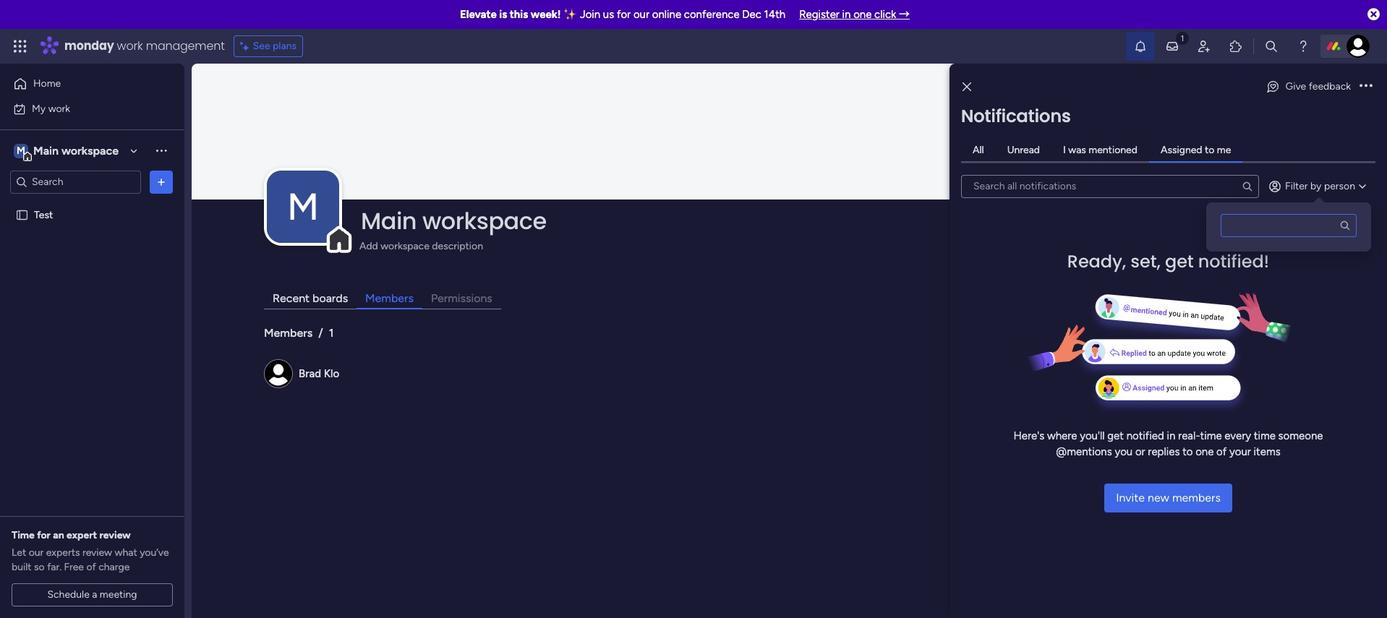 Task type: describe. For each thing, give the bounding box(es) containing it.
filter by person button
[[1262, 175, 1376, 198]]

select product image
[[13, 39, 27, 54]]

set,
[[1131, 249, 1161, 273]]

register in one click →
[[799, 8, 910, 21]]

members
[[1172, 491, 1221, 505]]

all
[[973, 144, 984, 156]]

m for the workspace image within workspace selection element
[[17, 144, 25, 157]]

ready,
[[1068, 249, 1126, 273]]

week!
[[531, 8, 561, 21]]

time
[[12, 529, 35, 542]]

Search for content search field
[[1221, 214, 1357, 237]]

i
[[1063, 144, 1066, 156]]

schedule a meeting button
[[12, 584, 173, 607]]

unread
[[1007, 144, 1040, 156]]

main workspace inside workspace selection element
[[33, 144, 119, 157]]

notified
[[1127, 429, 1164, 442]]

conference
[[684, 8, 740, 21]]

give
[[1286, 80, 1306, 93]]

0 vertical spatial in
[[842, 8, 851, 21]]

my work button
[[9, 97, 156, 120]]

workspace selection element
[[14, 142, 121, 161]]

boards
[[313, 292, 348, 305]]

ready, set, get notified!
[[1068, 249, 1270, 273]]

notified!
[[1198, 249, 1270, 273]]

meeting
[[100, 589, 137, 601]]

management
[[146, 38, 225, 54]]

workspace options image
[[154, 143, 169, 158]]

assigned
[[1161, 144, 1203, 156]]

m button
[[267, 171, 339, 243]]

by
[[1311, 180, 1322, 192]]

elevate is this week! ✨ join us for our online conference dec 14th
[[460, 8, 786, 21]]

so
[[34, 561, 45, 574]]

Search all notifications search field
[[961, 175, 1259, 198]]

my
[[32, 102, 46, 115]]

filter by person
[[1285, 180, 1356, 192]]

inbox image
[[1165, 39, 1180, 54]]

i was mentioned
[[1063, 144, 1138, 156]]

you've
[[140, 547, 169, 559]]

add workspace description
[[359, 240, 483, 253]]

was
[[1069, 144, 1086, 156]]

search image
[[1340, 220, 1351, 231]]

see plans
[[253, 40, 297, 52]]

an
[[53, 529, 64, 542]]

search image
[[1242, 180, 1254, 192]]

in inside here's where you'll get notified in real-time every time someone @mentions you or replies to one of your items
[[1167, 429, 1176, 442]]

invite members image
[[1197, 39, 1212, 54]]

what
[[115, 547, 137, 559]]

give feedback button
[[1260, 75, 1357, 98]]

get inside here's where you'll get notified in real-time every time someone @mentions you or replies to one of your items
[[1108, 429, 1124, 442]]

recent boards
[[273, 292, 348, 305]]

join
[[580, 8, 600, 21]]

members / 1
[[264, 326, 334, 340]]

our inside time for an expert review let our experts review what you've built so far. free of charge
[[29, 547, 44, 559]]

your
[[1230, 446, 1251, 459]]

workspace image inside workspace selection element
[[14, 143, 28, 159]]

brad klo link
[[299, 367, 339, 380]]

0 vertical spatial for
[[617, 8, 631, 21]]

register
[[799, 8, 840, 21]]

schedule
[[47, 589, 90, 601]]

search everything image
[[1264, 39, 1279, 54]]

help image
[[1296, 39, 1311, 54]]

me
[[1217, 144, 1231, 156]]

here's
[[1014, 429, 1045, 442]]

work for monday
[[117, 38, 143, 54]]

dialog containing notifications
[[950, 64, 1387, 618]]

1 horizontal spatial to
[[1205, 144, 1215, 156]]

person
[[1324, 180, 1356, 192]]

0 vertical spatial workspace
[[61, 144, 119, 157]]

options image inside dialog
[[1360, 82, 1373, 92]]

invite new members button
[[1105, 484, 1232, 512]]

1 time from the left
[[1200, 429, 1222, 442]]

register in one click → link
[[799, 8, 910, 21]]

where
[[1047, 429, 1077, 442]]

1 vertical spatial main
[[361, 205, 417, 237]]

brad
[[299, 367, 321, 380]]

this
[[510, 8, 528, 21]]

2 time from the left
[[1254, 429, 1276, 442]]

you'll
[[1080, 429, 1105, 442]]

let
[[12, 547, 26, 559]]

apps image
[[1229, 39, 1243, 54]]

experts
[[46, 547, 80, 559]]

charge
[[99, 561, 130, 574]]

one inside here's where you'll get notified in real-time every time someone @mentions you or replies to one of your items
[[1196, 446, 1214, 459]]

1 vertical spatial review
[[82, 547, 112, 559]]

monday work management
[[64, 38, 225, 54]]

1 vertical spatial workspace
[[422, 205, 547, 237]]

0 vertical spatial review
[[99, 529, 131, 542]]

to inside here's where you'll get notified in real-time every time someone @mentions you or replies to one of your items
[[1183, 446, 1193, 459]]

or
[[1136, 446, 1146, 459]]

invite
[[1116, 491, 1145, 505]]



Task type: locate. For each thing, give the bounding box(es) containing it.
work inside button
[[48, 102, 70, 115]]

online
[[652, 8, 681, 21]]

0 horizontal spatial m
[[17, 144, 25, 157]]

/
[[318, 326, 323, 340]]

mentioned
[[1089, 144, 1138, 156]]

0 horizontal spatial main workspace
[[33, 144, 119, 157]]

1 vertical spatial options image
[[154, 175, 169, 189]]

items
[[1254, 446, 1281, 459]]

get right set,
[[1165, 249, 1194, 273]]

our up so
[[29, 547, 44, 559]]

review up charge
[[82, 547, 112, 559]]

of right the "free"
[[86, 561, 96, 574]]

0 vertical spatial members
[[365, 292, 414, 305]]

1 horizontal spatial get
[[1165, 249, 1194, 273]]

main inside workspace selection element
[[33, 144, 59, 157]]

work for my
[[48, 102, 70, 115]]

of
[[1217, 446, 1227, 459], [86, 561, 96, 574]]

workspace up search in workspace field
[[61, 144, 119, 157]]

work right monday
[[117, 38, 143, 54]]

description
[[432, 240, 483, 253]]

✨
[[564, 8, 577, 21]]

time
[[1200, 429, 1222, 442], [1254, 429, 1276, 442]]

for right us
[[617, 8, 631, 21]]

members down add
[[365, 292, 414, 305]]

main up add
[[361, 205, 417, 237]]

1 image
[[1176, 30, 1189, 46]]

1 horizontal spatial m
[[287, 185, 319, 229]]

0 horizontal spatial to
[[1183, 446, 1193, 459]]

expert
[[67, 529, 97, 542]]

1 vertical spatial our
[[29, 547, 44, 559]]

2 vertical spatial workspace
[[381, 240, 430, 253]]

of inside here's where you'll get notified in real-time every time someone @mentions you or replies to one of your items
[[1217, 446, 1227, 459]]

a
[[92, 589, 97, 601]]

click
[[875, 8, 896, 21]]

members
[[365, 292, 414, 305], [264, 326, 313, 340]]

you
[[1115, 446, 1133, 459]]

1 vertical spatial in
[[1167, 429, 1176, 442]]

filter
[[1285, 180, 1308, 192]]

far.
[[47, 561, 62, 574]]

main workspace up description
[[361, 205, 547, 237]]

my work
[[32, 102, 70, 115]]

for
[[617, 8, 631, 21], [37, 529, 51, 542]]

home button
[[9, 72, 156, 95]]

in up the replies
[[1167, 429, 1176, 442]]

every
[[1225, 429, 1251, 442]]

options image down workspace options icon
[[154, 175, 169, 189]]

1 horizontal spatial work
[[117, 38, 143, 54]]

14th
[[764, 8, 786, 21]]

built
[[12, 561, 32, 574]]

1 vertical spatial workspace image
[[267, 171, 339, 243]]

home
[[33, 77, 61, 90]]

for left an
[[37, 529, 51, 542]]

1 vertical spatial get
[[1108, 429, 1124, 442]]

time for an expert review let our experts review what you've built so far. free of charge
[[12, 529, 169, 574]]

0 vertical spatial of
[[1217, 446, 1227, 459]]

None search field
[[1221, 214, 1357, 237]]

dec
[[742, 8, 762, 21]]

option
[[0, 202, 184, 205]]

0 horizontal spatial workspace image
[[14, 143, 28, 159]]

1 horizontal spatial main workspace
[[361, 205, 547, 237]]

1 vertical spatial one
[[1196, 446, 1214, 459]]

brad klo
[[299, 367, 339, 380]]

m for the workspace image to the bottom
[[287, 185, 319, 229]]

1 vertical spatial work
[[48, 102, 70, 115]]

0 horizontal spatial time
[[1200, 429, 1222, 442]]

main workspace up search in workspace field
[[33, 144, 119, 157]]

1 vertical spatial main workspace
[[361, 205, 547, 237]]

one
[[854, 8, 872, 21], [1196, 446, 1214, 459]]

0 horizontal spatial members
[[264, 326, 313, 340]]

recent
[[273, 292, 310, 305]]

here's where you'll get notified in real-time every time someone @mentions you or replies to one of your items
[[1014, 429, 1323, 459]]

give feedback
[[1286, 80, 1351, 93]]

1 vertical spatial members
[[264, 326, 313, 340]]

1 horizontal spatial time
[[1254, 429, 1276, 442]]

review up what
[[99, 529, 131, 542]]

1 horizontal spatial our
[[634, 8, 650, 21]]

monday
[[64, 38, 114, 54]]

members for members
[[365, 292, 414, 305]]

test
[[34, 209, 53, 221]]

workspace right add
[[381, 240, 430, 253]]

time left every
[[1200, 429, 1222, 442]]

plans
[[273, 40, 297, 52]]

0 horizontal spatial main
[[33, 144, 59, 157]]

0 vertical spatial work
[[117, 38, 143, 54]]

Search in workspace field
[[30, 174, 121, 190]]

notifications image
[[1133, 39, 1148, 54]]

klo
[[324, 367, 339, 380]]

workspace image
[[14, 143, 28, 159], [267, 171, 339, 243]]

members left /
[[264, 326, 313, 340]]

our
[[634, 8, 650, 21], [29, 547, 44, 559]]

test list box
[[0, 200, 184, 422]]

one left click
[[854, 8, 872, 21]]

work
[[117, 38, 143, 54], [48, 102, 70, 115]]

0 horizontal spatial for
[[37, 529, 51, 542]]

1 vertical spatial to
[[1183, 446, 1193, 459]]

feedback
[[1309, 80, 1351, 93]]

replies
[[1148, 446, 1180, 459]]

1 horizontal spatial members
[[365, 292, 414, 305]]

0 vertical spatial options image
[[1360, 82, 1373, 92]]

None search field
[[961, 175, 1259, 198]]

0 vertical spatial m
[[17, 144, 25, 157]]

members for members / 1
[[264, 326, 313, 340]]

0 vertical spatial one
[[854, 8, 872, 21]]

free
[[64, 561, 84, 574]]

1 vertical spatial m
[[287, 185, 319, 229]]

workspace up description
[[422, 205, 547, 237]]

permissions
[[431, 292, 492, 305]]

m inside workspace selection element
[[17, 144, 25, 157]]

0 horizontal spatial get
[[1108, 429, 1124, 442]]

1 horizontal spatial of
[[1217, 446, 1227, 459]]

to down real- at bottom right
[[1183, 446, 1193, 459]]

of left your
[[1217, 446, 1227, 459]]

notifications
[[961, 104, 1071, 128]]

of inside time for an expert review let our experts review what you've built so far. free of charge
[[86, 561, 96, 574]]

options image
[[1360, 82, 1373, 92], [154, 175, 169, 189]]

real-
[[1178, 429, 1200, 442]]

get
[[1165, 249, 1194, 273], [1108, 429, 1124, 442]]

0 horizontal spatial options image
[[154, 175, 169, 189]]

0 horizontal spatial work
[[48, 102, 70, 115]]

1 horizontal spatial main
[[361, 205, 417, 237]]

someone
[[1279, 429, 1323, 442]]

0 horizontal spatial our
[[29, 547, 44, 559]]

see
[[253, 40, 270, 52]]

1 horizontal spatial for
[[617, 8, 631, 21]]

0 vertical spatial to
[[1205, 144, 1215, 156]]

Main workspace field
[[357, 205, 1329, 237]]

1 vertical spatial of
[[86, 561, 96, 574]]

add
[[359, 240, 378, 253]]

to left me
[[1205, 144, 1215, 156]]

options image right "feedback"
[[1360, 82, 1373, 92]]

0 horizontal spatial of
[[86, 561, 96, 574]]

0 vertical spatial main
[[33, 144, 59, 157]]

for inside time for an expert review let our experts review what you've built so far. free of charge
[[37, 529, 51, 542]]

1 horizontal spatial workspace image
[[267, 171, 339, 243]]

0 horizontal spatial one
[[854, 8, 872, 21]]

to
[[1205, 144, 1215, 156], [1183, 446, 1193, 459]]

m
[[17, 144, 25, 157], [287, 185, 319, 229]]

0 vertical spatial our
[[634, 8, 650, 21]]

in right register
[[842, 8, 851, 21]]

time up items
[[1254, 429, 1276, 442]]

brad klo image
[[1347, 35, 1370, 58]]

0 vertical spatial main workspace
[[33, 144, 119, 157]]

work right my
[[48, 102, 70, 115]]

our left online
[[634, 8, 650, 21]]

1 vertical spatial for
[[37, 529, 51, 542]]

0 vertical spatial get
[[1165, 249, 1194, 273]]

invite new members
[[1116, 491, 1221, 505]]

main down my work in the left of the page
[[33, 144, 59, 157]]

new
[[1148, 491, 1170, 505]]

public board image
[[15, 208, 29, 222]]

0 horizontal spatial in
[[842, 8, 851, 21]]

is
[[499, 8, 507, 21]]

m inside 'dropdown button'
[[287, 185, 319, 229]]

workspace
[[61, 144, 119, 157], [422, 205, 547, 237], [381, 240, 430, 253]]

dialog
[[950, 64, 1387, 618]]

1 horizontal spatial one
[[1196, 446, 1214, 459]]

1 horizontal spatial options image
[[1360, 82, 1373, 92]]

us
[[603, 8, 614, 21]]

1
[[329, 326, 334, 340]]

assigned to me
[[1161, 144, 1231, 156]]

main
[[33, 144, 59, 157], [361, 205, 417, 237]]

schedule a meeting
[[47, 589, 137, 601]]

get up you
[[1108, 429, 1124, 442]]

1 horizontal spatial in
[[1167, 429, 1176, 442]]

→
[[899, 8, 910, 21]]

see plans button
[[233, 35, 303, 57]]

in
[[842, 8, 851, 21], [1167, 429, 1176, 442]]

@mentions
[[1056, 446, 1112, 459]]

elevate
[[460, 8, 497, 21]]

one down real- at bottom right
[[1196, 446, 1214, 459]]

0 vertical spatial workspace image
[[14, 143, 28, 159]]



Task type: vqa. For each thing, say whether or not it's contained in the screenshot.
created for When an item is created   set status to something
no



